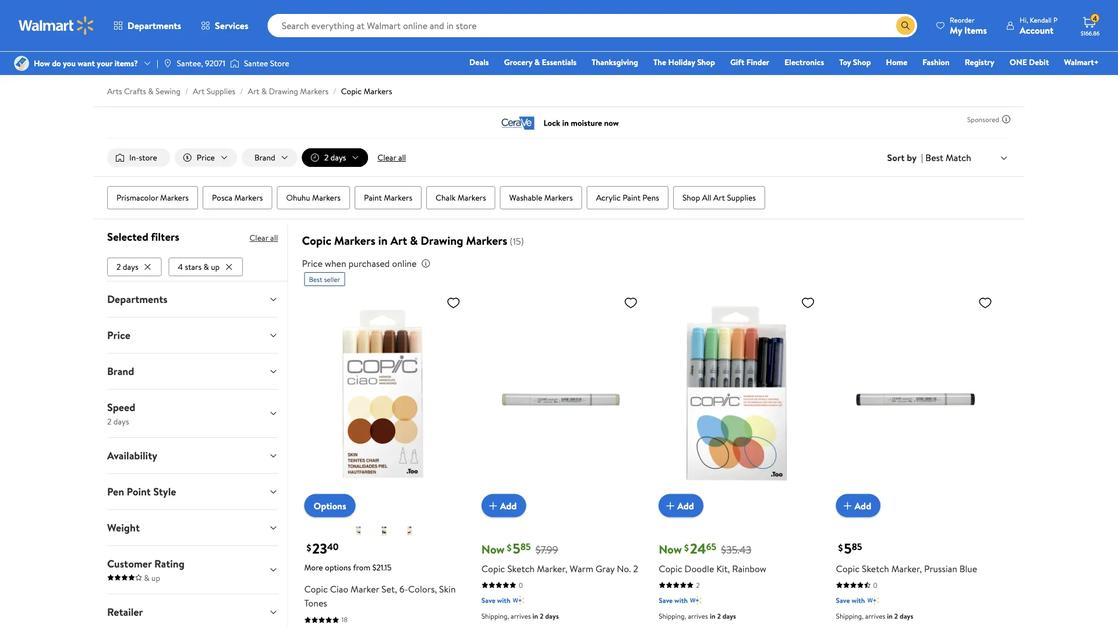 Task type: vqa. For each thing, say whether or not it's contained in the screenshot.
Prussian in the right bottom of the page
yes



Task type: locate. For each thing, give the bounding box(es) containing it.
2 horizontal spatial shipping, arrives in 2 days
[[836, 612, 913, 622]]

0 horizontal spatial 2 days
[[116, 261, 138, 273]]

1 add from the left
[[500, 500, 517, 513]]

1 vertical spatial best
[[309, 275, 322, 285]]

now left 24 at the right
[[659, 542, 682, 558]]

walmart plus image down "copic sketch marker, prussian blue"
[[867, 596, 879, 607]]

2 days
[[324, 152, 346, 163], [116, 261, 138, 273]]

skin image
[[403, 525, 417, 539]]

brand up speed
[[107, 364, 134, 379]]

0
[[519, 581, 523, 591], [873, 581, 878, 591]]

all for leftmost the clear all button
[[270, 232, 278, 244]]

price tab
[[98, 318, 287, 353]]

marker, down "$7.99"
[[537, 563, 567, 576]]

copic ciao marker set, 6-colors, skin tones
[[304, 584, 456, 610]]

pen point style
[[107, 485, 176, 500]]

price
[[197, 152, 215, 163], [302, 257, 323, 270], [107, 328, 130, 343]]

1 $ from the left
[[307, 542, 311, 555]]

ad disclaimer and feedback for skylinedisplayad image
[[1002, 115, 1011, 124]]

store
[[270, 58, 289, 69]]

5 inside now $ 5 85 $7.99 copic sketch marker, warm gray no. 2
[[513, 540, 520, 559]]

shop left all
[[682, 192, 700, 204]]

1 horizontal spatial save
[[659, 596, 673, 606]]

1 horizontal spatial shipping,
[[659, 612, 686, 622]]

$ inside now $ 5 85 $7.99 copic sketch marker, warm gray no. 2
[[507, 542, 512, 555]]

shipping,
[[482, 612, 509, 622], [659, 612, 686, 622], [836, 612, 864, 622]]

all for the clear all button to the right
[[398, 152, 406, 163]]

list
[[107, 256, 278, 276]]

shipping, arrives in 2 days for 5
[[482, 612, 559, 622]]

arts crafts & sewing / art supplies / art & drawing markers / copic markers
[[107, 86, 392, 97]]

with left walmart plus image
[[497, 596, 511, 606]]

departments up items? at the left
[[128, 19, 181, 32]]

2 horizontal spatial with
[[852, 596, 865, 606]]

1 horizontal spatial up
[[211, 261, 220, 273]]

1 sketch from the left
[[507, 563, 535, 576]]

price button down departments dropdown button
[[98, 318, 287, 353]]

art up online
[[390, 233, 407, 249]]

1 85 from the left
[[520, 541, 531, 554]]

brand up posca markers
[[254, 152, 275, 163]]

2 horizontal spatial shipping,
[[836, 612, 864, 622]]

now inside now $ 24 65 $35.43 copic doodle kit, rainbow
[[659, 542, 682, 558]]

0 horizontal spatial now
[[482, 542, 505, 558]]

weight button
[[98, 511, 287, 546]]

1 horizontal spatial walmart plus image
[[867, 596, 879, 607]]

arrives for 24
[[688, 612, 708, 622]]

2 85 from the left
[[852, 541, 862, 554]]

0 vertical spatial all
[[398, 152, 406, 163]]

2 0 from the left
[[873, 581, 878, 591]]

0 down "copic sketch marker, prussian blue"
[[873, 581, 878, 591]]

1 vertical spatial 2 days
[[116, 261, 138, 273]]

shipping, for 24
[[659, 612, 686, 622]]

2 horizontal spatial add button
[[836, 495, 881, 518]]

online
[[392, 257, 417, 270]]

1 save from the left
[[482, 596, 496, 606]]

1 shipping, arrives in 2 days from the left
[[482, 612, 559, 622]]

1 horizontal spatial save with
[[659, 596, 688, 606]]

1 horizontal spatial add to cart image
[[841, 500, 855, 513]]

3 $ from the left
[[684, 542, 689, 555]]

1 shipping, from the left
[[482, 612, 509, 622]]

departments inside dropdown button
[[107, 292, 167, 307]]

1 horizontal spatial |
[[921, 151, 923, 164]]

1 vertical spatial clear all button
[[250, 229, 278, 248]]

add to cart image
[[486, 500, 500, 513]]

| up sewing
[[157, 58, 158, 69]]

0 horizontal spatial shipping, arrives in 2 days
[[482, 612, 559, 622]]

search icon image
[[901, 21, 910, 30]]

best right by
[[926, 151, 944, 164]]

4 inside button
[[178, 261, 183, 273]]

&
[[534, 56, 540, 68], [148, 86, 154, 97], [261, 86, 267, 97], [410, 233, 418, 249], [204, 261, 209, 273], [144, 573, 149, 584]]

speed
[[107, 401, 135, 415]]

1 5 from the left
[[513, 540, 520, 559]]

1 vertical spatial up
[[151, 573, 160, 584]]

copic ciao marker set, 6-colors, skin tones image
[[304, 291, 465, 509]]

0 horizontal spatial all
[[270, 232, 278, 244]]

sketch inside now $ 5 85 $7.99 copic sketch marker, warm gray no. 2
[[507, 563, 535, 576]]

1 horizontal spatial drawing
[[421, 233, 463, 249]]

in for $7.99
[[533, 612, 538, 622]]

0 vertical spatial price button
[[175, 149, 237, 167]]

up down customer rating
[[151, 573, 160, 584]]

registry link
[[960, 56, 1000, 68]]

1 vertical spatial price
[[302, 257, 323, 270]]

& down customer rating
[[144, 573, 149, 584]]

 image left santee,
[[163, 59, 172, 68]]

2 inside speed 2 days
[[107, 416, 112, 427]]

$ inside now $ 24 65 $35.43 copic doodle kit, rainbow
[[684, 542, 689, 555]]

1 vertical spatial clear
[[250, 232, 268, 244]]

arrives down "copic sketch marker, prussian blue"
[[865, 612, 885, 622]]

drawing up legal information image
[[421, 233, 463, 249]]

|
[[157, 58, 158, 69], [921, 151, 923, 164]]

acrylic
[[596, 192, 621, 204]]

arrives down doodle
[[688, 612, 708, 622]]

posca
[[212, 192, 232, 204]]

one debit link
[[1004, 56, 1054, 68]]

skin
[[439, 584, 456, 596]]

save with down $ 5 85
[[836, 596, 865, 606]]

how
[[34, 58, 50, 69]]

1 now from the left
[[482, 542, 505, 558]]

1 horizontal spatial add button
[[659, 495, 703, 518]]

1 horizontal spatial  image
[[163, 59, 172, 68]]

arrives down walmart plus image
[[511, 612, 531, 622]]

primary image
[[377, 525, 391, 539]]

4
[[1093, 13, 1097, 23], [178, 261, 183, 273]]

1 add to cart image from the left
[[663, 500, 677, 513]]

2 horizontal spatial add
[[855, 500, 871, 513]]

art inside "shop all art supplies" link
[[713, 192, 725, 204]]

0 for $7.99
[[519, 581, 523, 591]]

art
[[193, 86, 205, 97], [248, 86, 260, 97], [713, 192, 725, 204], [390, 233, 407, 249]]

supplies down 92071 at left
[[207, 86, 235, 97]]

do
[[52, 58, 61, 69]]

2 shipping, from the left
[[659, 612, 686, 622]]

santee store
[[244, 58, 289, 69]]

2 inside dropdown button
[[324, 152, 329, 163]]

supplies right all
[[727, 192, 756, 204]]

2
[[324, 152, 329, 163], [116, 261, 121, 273], [107, 416, 112, 427], [633, 563, 638, 576], [696, 581, 700, 591], [540, 612, 544, 622], [717, 612, 721, 622], [894, 612, 898, 622]]

0 vertical spatial drawing
[[269, 86, 298, 97]]

finder
[[746, 56, 769, 68]]

add for $7.99
[[500, 500, 517, 513]]

1 horizontal spatial now
[[659, 542, 682, 558]]

save for 24
[[659, 596, 673, 606]]

1 horizontal spatial 4
[[1093, 13, 1097, 23]]

sponsored
[[967, 114, 999, 124]]

3 save with from the left
[[836, 596, 865, 606]]

2 save with from the left
[[659, 596, 688, 606]]

marker, left the prussian
[[891, 563, 922, 576]]

1 horizontal spatial clear all
[[378, 152, 406, 163]]

40
[[327, 541, 339, 554]]

days inside dropdown button
[[331, 152, 346, 163]]

pen point style button
[[98, 475, 287, 510]]

1 vertical spatial 4
[[178, 261, 183, 273]]

2 days inside dropdown button
[[324, 152, 346, 163]]

all inside sort and filter section element
[[398, 152, 406, 163]]

1 horizontal spatial arrives
[[688, 612, 708, 622]]

1 vertical spatial drawing
[[421, 233, 463, 249]]

1 horizontal spatial best
[[926, 151, 944, 164]]

in for 5
[[887, 612, 893, 622]]

3 / from the left
[[333, 86, 336, 97]]

1 horizontal spatial paint
[[623, 192, 641, 204]]

supplies
[[207, 86, 235, 97], [727, 192, 756, 204]]

 image for how do you want your items?
[[14, 56, 29, 71]]

0 horizontal spatial  image
[[14, 56, 29, 71]]

add button
[[482, 495, 526, 518], [659, 495, 703, 518], [836, 495, 881, 518]]

$ 23 40
[[307, 540, 339, 559]]

0 vertical spatial brand
[[254, 152, 275, 163]]

3 shipping, arrives in 2 days from the left
[[836, 612, 913, 622]]

1 horizontal spatial /
[[240, 86, 243, 97]]

0 horizontal spatial 5
[[513, 540, 520, 559]]

/ right art supplies link
[[240, 86, 243, 97]]

prismacolor markers
[[116, 192, 189, 204]]

Search search field
[[268, 14, 917, 37]]

shipping, arrives in 2 days down "copic sketch marker, prussian blue"
[[836, 612, 913, 622]]

1 with from the left
[[497, 596, 511, 606]]

& inside customer rating tab
[[144, 573, 149, 584]]

warm
[[570, 563, 593, 576]]

essentials
[[542, 56, 577, 68]]

price button up posca
[[175, 149, 237, 167]]

1 arrives from the left
[[511, 612, 531, 622]]

1 horizontal spatial shipping, arrives in 2 days
[[659, 612, 736, 622]]

& right stars
[[204, 261, 209, 273]]

now inside now $ 5 85 $7.99 copic sketch marker, warm gray no. 2
[[482, 542, 505, 558]]

2 / from the left
[[240, 86, 243, 97]]

0 horizontal spatial marker,
[[537, 563, 567, 576]]

& right grocery
[[534, 56, 540, 68]]

85 left "$7.99"
[[520, 541, 531, 554]]

1 horizontal spatial price
[[197, 152, 215, 163]]

markers for ohuhu
[[312, 192, 341, 204]]

shipping, arrives in 2 days down doodle
[[659, 612, 736, 622]]

best inside popup button
[[926, 151, 944, 164]]

acrylic paint pens
[[596, 192, 659, 204]]

walmart plus image for $35.43
[[690, 596, 702, 607]]

3 add button from the left
[[836, 495, 881, 518]]

0 horizontal spatial /
[[185, 86, 188, 97]]

departments down 2 days button
[[107, 292, 167, 307]]

clear all button
[[373, 149, 411, 167], [250, 229, 278, 248]]

1 horizontal spatial brand
[[254, 152, 275, 163]]

4 stars & up
[[178, 261, 220, 273]]

2 add to cart image from the left
[[841, 500, 855, 513]]

paint
[[364, 192, 382, 204], [623, 192, 641, 204]]

 image
[[230, 58, 239, 69]]

clear up paint markers
[[378, 152, 396, 163]]

0 vertical spatial 2 days
[[324, 152, 346, 163]]

walmart plus image for 5
[[867, 596, 879, 607]]

shop right toy
[[853, 56, 871, 68]]

reorder my items
[[950, 15, 987, 36]]

with for 5
[[497, 596, 511, 606]]

copic
[[341, 86, 362, 97], [302, 233, 331, 249], [482, 563, 505, 576], [659, 563, 682, 576], [836, 563, 860, 576], [304, 584, 328, 596]]

prismacolor markers link
[[107, 186, 198, 210]]

brights image
[[352, 525, 366, 539]]

0 vertical spatial clear all button
[[373, 149, 411, 167]]

add
[[500, 500, 517, 513], [677, 500, 694, 513], [855, 500, 871, 513]]

1 vertical spatial supplies
[[727, 192, 756, 204]]

0 horizontal spatial |
[[157, 58, 158, 69]]

rainbow
[[732, 563, 766, 576]]

0 vertical spatial clear all
[[378, 152, 406, 163]]

2 horizontal spatial save with
[[836, 596, 865, 606]]

/ right sewing
[[185, 86, 188, 97]]

1 save with from the left
[[482, 596, 511, 606]]

add for 5
[[855, 500, 871, 513]]

1 horizontal spatial with
[[674, 596, 688, 606]]

now down add to cart icon
[[482, 542, 505, 558]]

rating
[[154, 557, 185, 572]]

copic inside now $ 5 85 $7.99 copic sketch marker, warm gray no. 2
[[482, 563, 505, 576]]

your
[[97, 58, 113, 69]]

clear all up paint markers
[[378, 152, 406, 163]]

2 shipping, arrives in 2 days from the left
[[659, 612, 736, 622]]

with down $ 5 85
[[852, 596, 865, 606]]

2 save from the left
[[659, 596, 673, 606]]

clear all
[[378, 152, 406, 163], [250, 232, 278, 244]]

0 vertical spatial price
[[197, 152, 215, 163]]

copic markers in art & drawing markers (15)
[[302, 233, 524, 249]]

0 horizontal spatial arrives
[[511, 612, 531, 622]]

4 for 4
[[1093, 13, 1097, 23]]

grocery
[[504, 56, 533, 68]]

options
[[325, 562, 351, 574]]

shipping, arrives in 2 days down walmart plus image
[[482, 612, 559, 622]]

sketch up walmart plus image
[[507, 563, 535, 576]]

1 horizontal spatial sketch
[[862, 563, 889, 576]]

art right all
[[713, 192, 725, 204]]

0 vertical spatial clear
[[378, 152, 396, 163]]

4 up $166.86
[[1093, 13, 1097, 23]]

2 horizontal spatial price
[[302, 257, 323, 270]]

copic sketch marker, prussian blue image
[[836, 291, 997, 509]]

now $ 5 85 $7.99 copic sketch marker, warm gray no. 2
[[482, 540, 638, 576]]

0 vertical spatial departments
[[128, 19, 181, 32]]

/ left copic markers link
[[333, 86, 336, 97]]

Walmart Site-Wide search field
[[268, 14, 917, 37]]

2 arrives from the left
[[688, 612, 708, 622]]

4 $ from the left
[[838, 542, 843, 555]]

& inside button
[[204, 261, 209, 273]]

0 horizontal spatial up
[[151, 573, 160, 584]]

0 horizontal spatial add
[[500, 500, 517, 513]]

price inside tab
[[107, 328, 130, 343]]

markers for posca
[[234, 192, 263, 204]]

up right stars
[[211, 261, 220, 273]]

0 horizontal spatial 85
[[520, 541, 531, 554]]

best left seller at top
[[309, 275, 322, 285]]

 image
[[14, 56, 29, 71], [163, 59, 172, 68]]

walmart plus image down doodle
[[690, 596, 702, 607]]

1 horizontal spatial add
[[677, 500, 694, 513]]

in
[[378, 233, 388, 249], [533, 612, 538, 622], [710, 612, 715, 622], [887, 612, 893, 622]]

1 paint from the left
[[364, 192, 382, 204]]

chalk markers
[[436, 192, 486, 204]]

days inside speed 2 days
[[113, 416, 129, 427]]

retailer
[[107, 606, 143, 620]]

clear all down posca markers link at the top of the page
[[250, 232, 278, 244]]

0 horizontal spatial supplies
[[207, 86, 235, 97]]

0 horizontal spatial drawing
[[269, 86, 298, 97]]

copic inside copic ciao marker set, 6-colors, skin tones
[[304, 584, 328, 596]]

2 inside button
[[116, 261, 121, 273]]

0 horizontal spatial with
[[497, 596, 511, 606]]

brand button down price tab
[[98, 354, 287, 389]]

2 walmart plus image from the left
[[867, 596, 879, 607]]

1 horizontal spatial 2 days
[[324, 152, 346, 163]]

85 up "copic sketch marker, prussian blue"
[[852, 541, 862, 554]]

price button inside sort and filter section element
[[175, 149, 237, 167]]

1 add button from the left
[[482, 495, 526, 518]]

price inside sort and filter section element
[[197, 152, 215, 163]]

0 horizontal spatial brand
[[107, 364, 134, 379]]

clear down posca markers link at the top of the page
[[250, 232, 268, 244]]

acrylic paint pens link
[[587, 186, 669, 210]]

shipping, arrives in 2 days
[[482, 612, 559, 622], [659, 612, 736, 622], [836, 612, 913, 622]]

markers for prismacolor
[[160, 192, 189, 204]]

2 days up ohuhu markers
[[324, 152, 346, 163]]

0 horizontal spatial add to cart image
[[663, 500, 677, 513]]

0 horizontal spatial shipping,
[[482, 612, 509, 622]]

1 horizontal spatial 0
[[873, 581, 878, 591]]

2 horizontal spatial arrives
[[865, 612, 885, 622]]

2 now from the left
[[659, 542, 682, 558]]

fashion
[[923, 56, 950, 68]]

2 days down selected
[[116, 261, 138, 273]]

3 add from the left
[[855, 500, 871, 513]]

brand inside tab
[[107, 364, 134, 379]]

drawing down 'store'
[[269, 86, 298, 97]]

clear all button up paint markers
[[373, 149, 411, 167]]

paint down 2 days dropdown button
[[364, 192, 382, 204]]

1 vertical spatial |
[[921, 151, 923, 164]]

now for 24
[[659, 542, 682, 558]]

when
[[325, 257, 346, 270]]

0 up walmart plus image
[[519, 581, 523, 591]]

2 horizontal spatial save
[[836, 596, 850, 606]]

brand for bottom brand dropdown button
[[107, 364, 134, 379]]

2 $ from the left
[[507, 542, 512, 555]]

save with down doodle
[[659, 596, 688, 606]]

1 vertical spatial brand
[[107, 364, 134, 379]]

in-store
[[129, 152, 157, 163]]

electronics link
[[779, 56, 829, 68]]

1 marker, from the left
[[537, 563, 567, 576]]

in-
[[129, 152, 139, 163]]

0 vertical spatial best
[[926, 151, 944, 164]]

| right by
[[921, 151, 923, 164]]

0 horizontal spatial best
[[309, 275, 322, 285]]

 image left how at the top left of page
[[14, 56, 29, 71]]

all down posca markers link at the top of the page
[[270, 232, 278, 244]]

1 horizontal spatial marker,
[[891, 563, 922, 576]]

best match button
[[923, 150, 1011, 166]]

0 vertical spatial |
[[157, 58, 158, 69]]

0 horizontal spatial price
[[107, 328, 130, 343]]

1 walmart plus image from the left
[[690, 596, 702, 607]]

point
[[127, 485, 151, 500]]

availability tab
[[98, 438, 287, 474]]

save with left walmart plus image
[[482, 596, 511, 606]]

up
[[211, 261, 220, 273], [151, 573, 160, 584]]

& down santee store
[[261, 86, 267, 97]]

0 horizontal spatial add button
[[482, 495, 526, 518]]

0 horizontal spatial save with
[[482, 596, 511, 606]]

2 horizontal spatial /
[[333, 86, 336, 97]]

legal information image
[[421, 259, 431, 269]]

with for 24
[[674, 596, 688, 606]]

washable
[[509, 192, 542, 204]]

1 vertical spatial all
[[270, 232, 278, 244]]

6-
[[399, 584, 408, 596]]

2 add button from the left
[[659, 495, 703, 518]]

deals link
[[464, 56, 494, 68]]

0 horizontal spatial 4
[[178, 261, 183, 273]]

markers for copic
[[334, 233, 375, 249]]

0 horizontal spatial sketch
[[507, 563, 535, 576]]

applied filters section element
[[107, 229, 179, 245]]

walmart plus image
[[690, 596, 702, 607], [867, 596, 879, 607]]

brand inside sort and filter section element
[[254, 152, 275, 163]]

1 horizontal spatial all
[[398, 152, 406, 163]]

all up paint markers
[[398, 152, 406, 163]]

2 with from the left
[[674, 596, 688, 606]]

4 left stars
[[178, 261, 183, 273]]

in for $35.43
[[710, 612, 715, 622]]

prismacolor
[[116, 192, 158, 204]]

clear all button down posca markers link at the top of the page
[[250, 229, 278, 248]]

sketch down $ 5 85
[[862, 563, 889, 576]]

posca markers link
[[203, 186, 272, 210]]

art down santee, 92071
[[193, 86, 205, 97]]

paint markers link
[[355, 186, 422, 210]]

paint left pens
[[623, 192, 641, 204]]

gift finder
[[730, 56, 769, 68]]

2 inside now $ 5 85 $7.99 copic sketch marker, warm gray no. 2
[[633, 563, 638, 576]]

0 vertical spatial 4
[[1093, 13, 1097, 23]]

best seller
[[309, 275, 340, 285]]

 image for santee, 92071
[[163, 59, 172, 68]]

1 0 from the left
[[519, 581, 523, 591]]

with down doodle
[[674, 596, 688, 606]]

1 horizontal spatial 5
[[844, 540, 852, 559]]

0 horizontal spatial paint
[[364, 192, 382, 204]]

brand
[[254, 152, 275, 163], [107, 364, 134, 379]]

0 horizontal spatial 0
[[519, 581, 523, 591]]

1 vertical spatial clear all
[[250, 232, 278, 244]]

1 horizontal spatial 85
[[852, 541, 862, 554]]

add to cart image
[[663, 500, 677, 513], [841, 500, 855, 513]]

1 vertical spatial departments
[[107, 292, 167, 307]]

add to favorites list, copic sketch marker, prussian blue image
[[978, 296, 992, 310]]

crafts
[[124, 86, 146, 97]]

copic sketch marker, prussian blue
[[836, 563, 977, 576]]

brand button up ohuhu in the top left of the page
[[242, 149, 297, 167]]

0 horizontal spatial save
[[482, 596, 496, 606]]

add button for $7.99
[[482, 495, 526, 518]]

clear all inside button
[[378, 152, 406, 163]]



Task type: describe. For each thing, give the bounding box(es) containing it.
$ inside $ 5 85
[[838, 542, 843, 555]]

deals
[[469, 56, 489, 68]]

retailer tab
[[98, 595, 287, 629]]

set,
[[381, 584, 397, 596]]

walmart image
[[19, 16, 94, 35]]

(15)
[[510, 235, 524, 248]]

2 days list item
[[107, 256, 164, 276]]

speed 2 days
[[107, 401, 135, 427]]

ohuhu
[[286, 192, 310, 204]]

departments tab
[[98, 282, 287, 317]]

now $ 24 65 $35.43 copic doodle kit, rainbow
[[659, 540, 766, 576]]

clear inside sort and filter section element
[[378, 152, 396, 163]]

marker, inside now $ 5 85 $7.99 copic sketch marker, warm gray no. 2
[[537, 563, 567, 576]]

$ inside $ 23 40
[[307, 542, 311, 555]]

shop right the holiday
[[697, 56, 715, 68]]

& right crafts
[[148, 86, 154, 97]]

ciao
[[330, 584, 348, 596]]

more
[[304, 562, 323, 574]]

reorder
[[950, 15, 975, 25]]

clear all for leftmost the clear all button
[[250, 232, 278, 244]]

no.
[[617, 563, 631, 576]]

brand tab
[[98, 354, 287, 389]]

3 save from the left
[[836, 596, 850, 606]]

departments button
[[98, 282, 287, 317]]

my
[[950, 24, 962, 36]]

departments button
[[104, 12, 191, 40]]

& up
[[142, 573, 160, 584]]

gift finder link
[[725, 56, 775, 68]]

3 shipping, from the left
[[836, 612, 864, 622]]

up inside customer rating tab
[[151, 573, 160, 584]]

save with for 24
[[659, 596, 688, 606]]

the holiday shop link
[[648, 56, 720, 68]]

| inside sort and filter section element
[[921, 151, 923, 164]]

santee
[[244, 58, 268, 69]]

chalk
[[436, 192, 456, 204]]

hi, kendall p account
[[1020, 15, 1058, 36]]

options link
[[304, 495, 356, 518]]

arrives for 5
[[511, 612, 531, 622]]

brand for the topmost brand dropdown button
[[254, 152, 275, 163]]

paint markers
[[364, 192, 412, 204]]

pen point style tab
[[98, 475, 287, 510]]

shop inside 'link'
[[853, 56, 871, 68]]

ohuhu markers
[[286, 192, 341, 204]]

now for 5
[[482, 542, 505, 558]]

& up online
[[410, 233, 418, 249]]

shipping, arrives in 2 days for 24
[[659, 612, 736, 622]]

2 add from the left
[[677, 500, 694, 513]]

markers for washable
[[544, 192, 573, 204]]

copic sketch marker, warm gray no. 2 image
[[482, 291, 642, 509]]

3 arrives from the left
[[865, 612, 885, 622]]

0 for 5
[[873, 581, 878, 591]]

shop all art supplies link
[[673, 186, 765, 210]]

toy
[[839, 56, 851, 68]]

4 for 4 stars & up
[[178, 261, 183, 273]]

pens
[[643, 192, 659, 204]]

copic doodle kit, rainbow image
[[659, 291, 820, 509]]

1 horizontal spatial supplies
[[727, 192, 756, 204]]

4 stars & up button
[[169, 258, 243, 276]]

list containing 2 days
[[107, 256, 278, 276]]

add to favorites list, copic ciao marker set, 6-colors, skin tones image
[[447, 296, 461, 310]]

24
[[690, 540, 706, 559]]

art supplies link
[[193, 86, 235, 97]]

2 5 from the left
[[844, 540, 852, 559]]

2 marker, from the left
[[891, 563, 922, 576]]

92071
[[205, 58, 225, 69]]

home link
[[881, 56, 913, 68]]

one debit
[[1010, 56, 1049, 68]]

colors,
[[408, 584, 437, 596]]

85 inside now $ 5 85 $7.99 copic sketch marker, warm gray no. 2
[[520, 541, 531, 554]]

add to favorites list, copic sketch marker, warm gray no. 2 image
[[624, 296, 638, 310]]

walmart+ link
[[1059, 56, 1104, 68]]

tones
[[304, 598, 327, 610]]

2 paint from the left
[[623, 192, 641, 204]]

prussian
[[924, 563, 957, 576]]

$7.99
[[536, 543, 558, 558]]

add to cart image for the copic doodle kit, rainbow image
[[663, 500, 677, 513]]

4 stars & up list item
[[169, 256, 245, 276]]

shipping, for 5
[[482, 612, 509, 622]]

toy shop
[[839, 56, 871, 68]]

sort
[[887, 151, 905, 164]]

markers for chalk
[[458, 192, 486, 204]]

more options from $21.15
[[304, 562, 392, 574]]

marker
[[351, 584, 379, 596]]

ohuhu markers link
[[277, 186, 350, 210]]

want
[[78, 58, 95, 69]]

1 vertical spatial price button
[[98, 318, 287, 353]]

days inside button
[[123, 261, 138, 273]]

filters
[[151, 229, 179, 245]]

$ 5 85
[[838, 540, 862, 559]]

items?
[[115, 58, 138, 69]]

2 sketch from the left
[[862, 563, 889, 576]]

best for best seller
[[309, 275, 322, 285]]

all
[[702, 192, 711, 204]]

add button for 5
[[836, 495, 881, 518]]

sort and filter section element
[[93, 139, 1025, 177]]

clear all for the clear all button to the right
[[378, 152, 406, 163]]

0 horizontal spatial clear
[[250, 232, 268, 244]]

customer rating tab
[[98, 547, 287, 594]]

1 / from the left
[[185, 86, 188, 97]]

speed tab
[[98, 390, 287, 438]]

$35.43
[[721, 543, 751, 558]]

18
[[342, 616, 348, 626]]

add to cart image for copic sketch marker, prussian blue image
[[841, 500, 855, 513]]

save for 5
[[482, 596, 496, 606]]

save with for 5
[[482, 596, 511, 606]]

departments inside popup button
[[128, 19, 181, 32]]

add to favorites list, copic doodle kit, rainbow image
[[801, 296, 815, 310]]

art & drawing markers link
[[248, 86, 329, 97]]

0 horizontal spatial clear all button
[[250, 229, 278, 248]]

grocery & essentials link
[[499, 56, 582, 68]]

3 with from the left
[[852, 596, 865, 606]]

0 vertical spatial brand button
[[242, 149, 297, 167]]

0 vertical spatial supplies
[[207, 86, 235, 97]]

posca markers
[[212, 192, 263, 204]]

chalk markers link
[[426, 186, 495, 210]]

registry
[[965, 56, 995, 68]]

copic inside now $ 24 65 $35.43 copic doodle kit, rainbow
[[659, 563, 682, 576]]

kendall
[[1030, 15, 1052, 25]]

sort by |
[[887, 151, 923, 164]]

debit
[[1029, 56, 1049, 68]]

2 days button
[[107, 258, 162, 276]]

from
[[353, 562, 370, 574]]

markers for paint
[[384, 192, 412, 204]]

selected filters
[[107, 229, 179, 245]]

2 days inside button
[[116, 261, 138, 273]]

match
[[946, 151, 971, 164]]

availability button
[[98, 438, 287, 474]]

thanksgiving
[[592, 56, 638, 68]]

2 days button
[[302, 149, 368, 167]]

doodle
[[685, 563, 714, 576]]

stars
[[185, 261, 202, 273]]

1 vertical spatial brand button
[[98, 354, 287, 389]]

santee,
[[177, 58, 203, 69]]

one
[[1010, 56, 1027, 68]]

1 horizontal spatial clear all button
[[373, 149, 411, 167]]

up inside button
[[211, 261, 220, 273]]

retailer button
[[98, 595, 287, 629]]

walmart+
[[1064, 56, 1099, 68]]

the
[[653, 56, 666, 68]]

copic markers link
[[341, 86, 392, 97]]

grocery & essentials
[[504, 56, 577, 68]]

weight tab
[[98, 511, 287, 546]]

washable markers link
[[500, 186, 582, 210]]

p
[[1053, 15, 1058, 25]]

85 inside $ 5 85
[[852, 541, 862, 554]]

art down santee
[[248, 86, 260, 97]]

purchased
[[349, 257, 390, 270]]

best for best match
[[926, 151, 944, 164]]

price when purchased online
[[302, 257, 417, 270]]

gift
[[730, 56, 745, 68]]

hi,
[[1020, 15, 1028, 25]]

how do you want your items?
[[34, 58, 138, 69]]

items
[[964, 24, 987, 36]]

home
[[886, 56, 908, 68]]

walmart plus image
[[513, 596, 525, 607]]



